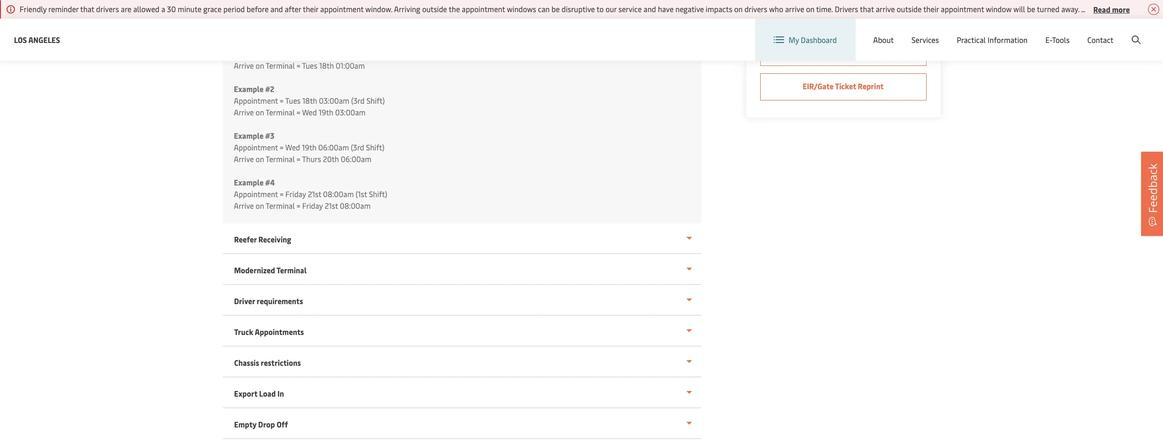 Task type: describe. For each thing, give the bounding box(es) containing it.
1 vertical spatial will
[[1013, 4, 1025, 14]]

#2
[[265, 84, 274, 94]]

18th for 03:00am
[[302, 95, 317, 106]]

read more
[[1093, 4, 1130, 14]]

map
[[867, 46, 882, 57]]

services button
[[912, 19, 939, 61]]

switch location
[[900, 27, 953, 37]]

feedback button
[[1141, 152, 1163, 236]]

#4
[[265, 177, 275, 187]]

1 vertical spatial windows
[[507, 4, 536, 14]]

close alert image
[[1148, 4, 1159, 15]]

create
[[1095, 27, 1116, 38]]

contact button
[[1087, 19, 1114, 61]]

global
[[983, 27, 1004, 38]]

arriving inside *truck drivers arriving early or late for an appointment will be turned away. arriving outside the appointment windows can be disruptive to our service and have negative impacts on drivers who arrive on time.*
[[486, 0, 512, 0]]

truck appointments button
[[223, 316, 701, 347]]

empty drop off button
[[223, 408, 701, 439]]

e-tools button
[[1045, 19, 1070, 61]]

ticket
[[835, 81, 856, 91]]

reefer receiving
[[234, 234, 291, 244]]

pier
[[804, 46, 818, 57]]

minute
[[178, 4, 201, 14]]

on inside example #4 appointment = friday 21st 08:00am (1st shift) arrive on terminal = friday 21st 08:00am
[[256, 200, 264, 211]]

after
[[285, 4, 301, 14]]

19th inside example #3 appointment = wed 19th 06:00am (3rd shift) arrive on terminal = thurs 20th 06:00am
[[302, 142, 317, 152]]

receive
[[1091, 4, 1114, 14]]

1 horizontal spatial have
[[658, 4, 674, 14]]

e-tools
[[1045, 35, 1070, 45]]

driver requirements
[[234, 296, 303, 306]]

grace
[[203, 4, 222, 14]]

truck appointments
[[234, 327, 304, 337]]

period
[[223, 4, 245, 14]]

1 horizontal spatial impacts
[[706, 4, 732, 14]]

terminal up #2
[[266, 60, 295, 71]]

arrive for example #4 appointment = friday 21st 08:00am (1st shift) arrive on terminal = friday 21st 08:00am
[[234, 200, 254, 211]]

services
[[912, 35, 939, 45]]

global menu button
[[962, 18, 1035, 46]]

empty
[[234, 419, 256, 429]]

late
[[337, 0, 350, 0]]

read more button
[[1093, 3, 1130, 15]]

export load in button
[[223, 378, 701, 408]]

windows inside *truck drivers arriving early or late for an appointment will be turned away. arriving outside the appointment windows can be disruptive to our service and have negative impacts on drivers who arrive on time.*
[[599, 0, 628, 0]]

chassis restrictions button
[[223, 347, 701, 378]]

2 horizontal spatial arriving
[[760, 10, 796, 24]]

modernized
[[234, 265, 275, 275]]

away.
[[466, 0, 484, 0]]

400
[[820, 46, 834, 57]]

an
[[363, 0, 371, 0]]

have inside *truck drivers arriving early or late for an appointment will be turned away. arriving outside the appointment windows can be disruptive to our service and have negative impacts on drivers who arrive on time.*
[[330, 2, 346, 12]]

driver
[[234, 296, 255, 306]]

disruptive inside *truck drivers arriving early or late for an appointment will be turned away. arriving outside the appointment windows can be disruptive to our service and have negative impacts on drivers who arrive on time.*
[[234, 2, 267, 12]]

login / create account
[[1070, 27, 1145, 38]]

my
[[789, 35, 799, 45]]

menu
[[1006, 27, 1025, 38]]

arrive on terminal = tues 18th 01:00am
[[234, 60, 365, 71]]

shift) for 06:00am
[[366, 142, 384, 152]]

export load in
[[234, 388, 284, 399]]

negative inside *truck drivers arriving early or late for an appointment will be turned away. arriving outside the appointment windows can be disruptive to our service and have negative impacts on drivers who arrive on time.*
[[348, 2, 376, 12]]

restrictions
[[261, 357, 301, 368]]

reefer receiving button
[[223, 223, 701, 254]]

who inside *truck drivers arriving early or late for an appointment will be turned away. arriving outside the appointment windows can be disruptive to our service and have negative impacts on drivers who arrive on time.*
[[441, 2, 456, 12]]

terminal inside dropdown button
[[276, 265, 306, 275]]

window
[[986, 4, 1012, 14]]

read
[[1093, 4, 1110, 14]]

example for example #2 appointment = tues 18th 03:00am (3rd shift) arrive on terminal = wed 19th 03:00am
[[234, 84, 264, 94]]

1 horizontal spatial who
[[769, 4, 783, 14]]

shift) for 03:00am
[[366, 95, 385, 106]]

1 horizontal spatial service
[[618, 4, 642, 14]]

impacts inside *truck drivers arriving early or late for an appointment will be turned away. arriving outside the appointment windows can be disruptive to our service and have negative impacts on drivers who arrive on time.*
[[378, 2, 405, 12]]

wed inside example #3 appointment = wed 19th 06:00am (3rd shift) arrive on terminal = thurs 20th 06:00am
[[285, 142, 300, 152]]

or
[[328, 0, 335, 0]]

terminal inside example #2 appointment = tues 18th 03:00am (3rd shift) arrive on terminal = wed 19th 03:00am
[[266, 107, 295, 117]]

switch
[[900, 27, 922, 37]]

arriving at the terminal
[[760, 10, 867, 24]]

angeles
[[28, 34, 60, 45]]

example #2 appointment = tues 18th 03:00am (3rd shift) arrive on terminal = wed 19th 03:00am
[[234, 84, 385, 117]]

about
[[873, 35, 894, 45]]

arrive for example #2 appointment = tues 18th 03:00am (3rd shift) arrive on terminal = wed 19th 03:00am
[[234, 107, 254, 117]]

example #4 appointment = friday 21st 08:00am (1st shift) arrive on terminal = friday 21st 08:00am
[[234, 177, 387, 211]]

appointment up friendly reminder that drivers are allowed a 30 minute grace period before and after their appointment window. arriving outside the appointment windows can be disruptive to our service and have negative impacts on drivers who arrive on time. drivers that arrive outside their appointment window will be turned away. to receive future operatio
[[554, 0, 597, 0]]

0 horizontal spatial arriving
[[394, 4, 420, 14]]

drop
[[258, 419, 275, 429]]

contact
[[1087, 35, 1114, 45]]

on inside example #3 appointment = wed 19th 06:00am (3rd shift) arrive on terminal = thurs 20th 06:00am
[[256, 154, 264, 164]]

in
[[277, 388, 284, 399]]

1 vertical spatial 08:00am
[[340, 200, 371, 211]]

#3
[[265, 130, 274, 141]]

load
[[259, 388, 275, 399]]

thurs
[[302, 154, 321, 164]]

0 horizontal spatial outside
[[422, 4, 447, 14]]

e-
[[1045, 35, 1052, 45]]

01:00am
[[336, 60, 365, 71]]

my dashboard
[[789, 35, 837, 45]]

feedback
[[1145, 163, 1160, 213]]

operatio
[[1139, 4, 1163, 14]]

tues for terminal
[[302, 60, 317, 71]]

*truck
[[234, 0, 256, 0]]

off
[[276, 419, 288, 429]]

on inside example #2 appointment = tues 18th 03:00am (3rd shift) arrive on terminal = wed 19th 03:00am
[[256, 107, 264, 117]]

1 horizontal spatial negative
[[675, 4, 704, 14]]

(3rd for 06:00am
[[351, 142, 364, 152]]

*truck drivers arriving early or late for an appointment will be turned away. arriving outside the appointment windows can be disruptive to our service and have negative impacts on drivers who arrive on time.*
[[234, 0, 652, 12]]

appointment for #4
[[234, 189, 278, 199]]

the inside *truck drivers arriving early or late for an appointment will be turned away. arriving outside the appointment windows can be disruptive to our service and have negative impacts on drivers who arrive on time.*
[[541, 0, 552, 0]]

our inside *truck drivers arriving early or late for an appointment will be turned away. arriving outside the appointment windows can be disruptive to our service and have negative impacts on drivers who arrive on time.*
[[278, 2, 289, 12]]

time.
[[816, 4, 833, 14]]

about button
[[873, 19, 894, 61]]

1 vertical spatial 21st
[[325, 200, 338, 211]]

reefer
[[234, 234, 256, 244]]

appointment up the practical
[[941, 4, 984, 14]]

los
[[14, 34, 27, 45]]

turned inside *truck drivers arriving early or late for an appointment will be turned away. arriving outside the appointment windows can be disruptive to our service and have negative impacts on drivers who arrive on time.*
[[442, 0, 464, 0]]

appointment down away.
[[462, 4, 505, 14]]

allowed
[[133, 4, 159, 14]]

empty drop off
[[234, 419, 288, 429]]

for
[[352, 0, 361, 0]]

modernized terminal button
[[223, 254, 701, 285]]



Task type: vqa. For each thing, say whether or not it's contained in the screenshot.
the Please reset your password
no



Task type: locate. For each thing, give the bounding box(es) containing it.
1 horizontal spatial arriving
[[486, 0, 512, 0]]

wed
[[302, 107, 317, 117], [285, 142, 300, 152]]

arrive up about dropdown button at top right
[[876, 4, 895, 14]]

terminal inside example #3 appointment = wed 19th 06:00am (3rd shift) arrive on terminal = thurs 20th 06:00am
[[266, 154, 295, 164]]

window.
[[365, 4, 392, 14]]

2 appointment from the top
[[234, 142, 278, 152]]

appointment down #3
[[234, 142, 278, 152]]

friday
[[285, 189, 306, 199], [302, 200, 323, 211]]

appointment for #2
[[234, 95, 278, 106]]

0 vertical spatial example
[[234, 84, 264, 94]]

time.*
[[489, 2, 509, 12]]

2 vertical spatial appointment
[[234, 189, 278, 199]]

los angeles link
[[14, 34, 60, 46]]

future
[[1116, 4, 1137, 14]]

(3rd inside example #3 appointment = wed 19th 06:00am (3rd shift) arrive on terminal = thurs 20th 06:00am
[[351, 142, 364, 152]]

chassis restrictions
[[234, 357, 301, 368]]

example #3 appointment = wed 19th 06:00am (3rd shift) arrive on terminal = thurs 20th 06:00am
[[234, 130, 384, 164]]

turned left away.
[[442, 0, 464, 0]]

1 horizontal spatial can
[[630, 0, 641, 0]]

06:00am
[[318, 142, 349, 152], [341, 154, 371, 164]]

appointment inside example #4 appointment = friday 21st 08:00am (1st shift) arrive on terminal = friday 21st 08:00am
[[234, 189, 278, 199]]

chassis
[[234, 357, 259, 368]]

receiving
[[258, 234, 291, 244]]

tues inside example #2 appointment = tues 18th 03:00am (3rd shift) arrive on terminal = wed 19th 03:00am
[[285, 95, 301, 106]]

0 horizontal spatial 18th
[[302, 95, 317, 106]]

0 horizontal spatial who
[[441, 2, 456, 12]]

arrive down away.
[[457, 2, 477, 12]]

1 horizontal spatial will
[[1013, 4, 1025, 14]]

los angeles
[[14, 34, 60, 45]]

3 appointment from the top
[[234, 189, 278, 199]]

terminal inside example #4 appointment = friday 21st 08:00am (1st shift) arrive on terminal = friday 21st 08:00am
[[266, 200, 295, 211]]

0 vertical spatial (3rd
[[351, 95, 365, 106]]

19th up thurs
[[302, 142, 317, 152]]

appointment
[[234, 95, 278, 106], [234, 142, 278, 152], [234, 189, 278, 199]]

are
[[121, 4, 131, 14]]

1 horizontal spatial the
[[541, 0, 552, 0]]

1 horizontal spatial our
[[606, 4, 617, 14]]

example inside example #2 appointment = tues 18th 03:00am (3rd shift) arrive on terminal = wed 19th 03:00am
[[234, 84, 264, 94]]

2 vertical spatial shift)
[[369, 189, 387, 199]]

appointment down late
[[320, 4, 364, 14]]

=
[[297, 60, 300, 71], [280, 95, 284, 106], [297, 107, 300, 117], [280, 142, 284, 152], [297, 154, 300, 164], [280, 189, 284, 199], [297, 200, 300, 211]]

driver requirements button
[[223, 285, 701, 316]]

eir/gate
[[803, 81, 834, 91]]

their down early
[[303, 4, 318, 14]]

0 horizontal spatial and
[[270, 4, 283, 14]]

19th
[[319, 107, 333, 117], [302, 142, 317, 152]]

0 horizontal spatial windows
[[507, 4, 536, 14]]

0 horizontal spatial 21st
[[308, 189, 321, 199]]

requirements
[[256, 296, 303, 306]]

1 vertical spatial wed
[[285, 142, 300, 152]]

1 appointment from the top
[[234, 95, 278, 106]]

global menu
[[983, 27, 1025, 38]]

appointment down #2
[[234, 95, 278, 106]]

0 horizontal spatial have
[[330, 2, 346, 12]]

terminal
[[835, 46, 865, 57], [266, 60, 295, 71], [266, 107, 295, 117], [266, 154, 295, 164], [266, 200, 295, 211], [276, 265, 306, 275]]

1 horizontal spatial tues
[[302, 60, 317, 71]]

disruptive
[[234, 2, 267, 12], [562, 4, 595, 14]]

arriving up time.*
[[486, 0, 512, 0]]

18th inside example #2 appointment = tues 18th 03:00am (3rd shift) arrive on terminal = wed 19th 03:00am
[[302, 95, 317, 106]]

0 vertical spatial tues
[[302, 60, 317, 71]]

arrive for example #3 appointment = wed 19th 06:00am (3rd shift) arrive on terminal = thurs 20th 06:00am
[[234, 154, 254, 164]]

appointments
[[255, 327, 304, 337]]

terminal up #3
[[266, 107, 295, 117]]

0 horizontal spatial can
[[538, 4, 550, 14]]

0 vertical spatial wed
[[302, 107, 317, 117]]

location
[[924, 27, 953, 37]]

2 arrive from the top
[[234, 107, 254, 117]]

service inside *truck drivers arriving early or late for an appointment will be turned away. arriving outside the appointment windows can be disruptive to our service and have negative impacts on drivers who arrive on time.*
[[291, 2, 314, 12]]

friendly
[[20, 4, 47, 14]]

shift) for 08:00am
[[369, 189, 387, 199]]

(3rd
[[351, 95, 365, 106], [351, 142, 364, 152]]

1 example from the top
[[234, 84, 264, 94]]

their up "switch location"
[[923, 4, 939, 14]]

0 vertical spatial will
[[418, 0, 430, 0]]

information
[[988, 35, 1028, 45]]

example
[[234, 84, 264, 94], [234, 130, 264, 141], [234, 177, 264, 187]]

arriving
[[486, 0, 512, 0], [394, 4, 420, 14], [760, 10, 796, 24]]

impacts
[[378, 2, 405, 12], [706, 4, 732, 14]]

0 horizontal spatial 19th
[[302, 142, 317, 152]]

shift) inside example #3 appointment = wed 19th 06:00am (3rd shift) arrive on terminal = thurs 20th 06:00am
[[366, 142, 384, 152]]

1 horizontal spatial to
[[597, 4, 604, 14]]

can inside *truck drivers arriving early or late for an appointment will be turned away. arriving outside the appointment windows can be disruptive to our service and have negative impacts on drivers who arrive on time.*
[[630, 0, 641, 0]]

at
[[799, 10, 808, 24]]

dashboard
[[801, 35, 837, 45]]

login
[[1070, 27, 1088, 38]]

appointment inside example #3 appointment = wed 19th 06:00am (3rd shift) arrive on terminal = thurs 20th 06:00am
[[234, 142, 278, 152]]

tues for appointment
[[285, 95, 301, 106]]

tues
[[302, 60, 317, 71], [285, 95, 301, 106]]

0 horizontal spatial to
[[269, 2, 276, 12]]

will
[[418, 0, 430, 0], [1013, 4, 1025, 14]]

arrive inside example #4 appointment = friday 21st 08:00am (1st shift) arrive on terminal = friday 21st 08:00am
[[234, 200, 254, 211]]

2 horizontal spatial and
[[644, 4, 656, 14]]

0 horizontal spatial wed
[[285, 142, 300, 152]]

0 horizontal spatial impacts
[[378, 2, 405, 12]]

that right reminder
[[80, 4, 94, 14]]

18th for 01:00am
[[319, 60, 334, 71]]

2 vertical spatial example
[[234, 177, 264, 187]]

/
[[1090, 27, 1093, 38]]

arriving left at
[[760, 10, 796, 24]]

0 horizontal spatial tues
[[285, 95, 301, 106]]

1 vertical spatial can
[[538, 4, 550, 14]]

2 horizontal spatial arrive
[[876, 4, 895, 14]]

arrive inside *truck drivers arriving early or late for an appointment will be turned away. arriving outside the appointment windows can be disruptive to our service and have negative impacts on drivers who arrive on time.*
[[457, 2, 477, 12]]

1 vertical spatial 19th
[[302, 142, 317, 152]]

example for example #3 appointment = wed 19th 06:00am (3rd shift) arrive on terminal = thurs 20th 06:00am
[[234, 130, 264, 141]]

and inside *truck drivers arriving early or late for an appointment will be turned away. arriving outside the appointment windows can be disruptive to our service and have negative impacts on drivers who arrive on time.*
[[316, 2, 328, 12]]

can right time.*
[[538, 4, 550, 14]]

0 vertical spatial windows
[[599, 0, 628, 0]]

0 horizontal spatial will
[[418, 0, 430, 0]]

pier 400 terminal map
[[804, 46, 882, 57]]

arrive inside example #3 appointment = wed 19th 06:00am (3rd shift) arrive on terminal = thurs 20th 06:00am
[[234, 154, 254, 164]]

turned
[[442, 0, 464, 0], [1037, 4, 1060, 14]]

1 vertical spatial 06:00am
[[341, 154, 371, 164]]

that right drivers
[[860, 4, 874, 14]]

20th
[[323, 154, 339, 164]]

to inside *truck drivers arriving early or late for an appointment will be turned away. arriving outside the appointment windows can be disruptive to our service and have negative impacts on drivers who arrive on time.*
[[269, 2, 276, 12]]

1 horizontal spatial 21st
[[325, 200, 338, 211]]

terminal up #4
[[266, 154, 295, 164]]

before
[[247, 4, 269, 14]]

service
[[291, 2, 314, 12], [618, 4, 642, 14]]

arrive inside example #2 appointment = tues 18th 03:00am (3rd shift) arrive on terminal = wed 19th 03:00am
[[234, 107, 254, 117]]

our
[[278, 2, 289, 12], [606, 4, 617, 14]]

outside inside *truck drivers arriving early or late for an appointment will be turned away. arriving outside the appointment windows can be disruptive to our service and have negative impacts on drivers who arrive on time.*
[[514, 0, 539, 0]]

1 that from the left
[[80, 4, 94, 14]]

1 arrive from the top
[[234, 60, 254, 71]]

0 horizontal spatial their
[[303, 4, 318, 14]]

shift) inside example #4 appointment = friday 21st 08:00am (1st shift) arrive on terminal = friday 21st 08:00am
[[369, 189, 387, 199]]

outside
[[514, 0, 539, 0], [422, 4, 447, 14], [897, 4, 922, 14]]

1 horizontal spatial 18th
[[319, 60, 334, 71]]

1 vertical spatial turned
[[1037, 4, 1060, 14]]

3 arrive from the top
[[234, 154, 254, 164]]

drivers
[[258, 0, 281, 0], [417, 2, 440, 12], [96, 4, 119, 14], [744, 4, 767, 14]]

terminal right 400 on the top right
[[835, 46, 865, 57]]

0 horizontal spatial service
[[291, 2, 314, 12]]

example left #2
[[234, 84, 264, 94]]

0 vertical spatial appointment
[[234, 95, 278, 106]]

(3rd inside example #2 appointment = tues 18th 03:00am (3rd shift) arrive on terminal = wed 19th 03:00am
[[351, 95, 365, 106]]

1 horizontal spatial windows
[[599, 0, 628, 0]]

practical information
[[957, 35, 1028, 45]]

will inside *truck drivers arriving early or late for an appointment will be turned away. arriving outside the appointment windows can be disruptive to our service and have negative impacts on drivers who arrive on time.*
[[418, 0, 430, 0]]

tues down arrive on terminal = tues 18th 01:00am
[[285, 95, 301, 106]]

1 horizontal spatial disruptive
[[562, 4, 595, 14]]

06:00am up 20th
[[318, 142, 349, 152]]

appointment
[[373, 0, 416, 0], [554, 0, 597, 0], [320, 4, 364, 14], [462, 4, 505, 14], [941, 4, 984, 14]]

practical
[[957, 35, 986, 45]]

30
[[167, 4, 176, 14]]

1 vertical spatial 18th
[[302, 95, 317, 106]]

3 example from the top
[[234, 177, 264, 187]]

can up friendly reminder that drivers are allowed a 30 minute grace period before and after their appointment window. arriving outside the appointment windows can be disruptive to our service and have negative impacts on drivers who arrive on time. drivers that arrive outside their appointment window will be turned away. to receive future operatio
[[630, 0, 641, 0]]

switch location button
[[885, 27, 953, 37]]

appointment down #4
[[234, 189, 278, 199]]

the
[[541, 0, 552, 0], [449, 4, 460, 14], [810, 10, 826, 24]]

1 vertical spatial appointment
[[234, 142, 278, 152]]

be
[[432, 0, 440, 0], [643, 0, 652, 0], [552, 4, 560, 14], [1027, 4, 1035, 14]]

shift) inside example #2 appointment = tues 18th 03:00am (3rd shift) arrive on terminal = wed 19th 03:00am
[[366, 95, 385, 106]]

example for example #4 appointment = friday 21st 08:00am (1st shift) arrive on terminal = friday 21st 08:00am
[[234, 177, 264, 187]]

1 horizontal spatial turned
[[1037, 4, 1060, 14]]

that
[[80, 4, 94, 14], [860, 4, 874, 14]]

0 vertical spatial friday
[[285, 189, 306, 199]]

1 horizontal spatial and
[[316, 2, 328, 12]]

arrive left time.
[[785, 4, 804, 14]]

appointment inside example #2 appointment = tues 18th 03:00am (3rd shift) arrive on terminal = wed 19th 03:00am
[[234, 95, 278, 106]]

0 horizontal spatial negative
[[348, 2, 376, 12]]

18th down arrive on terminal = tues 18th 01:00am
[[302, 95, 317, 106]]

(3rd for 03:00am
[[351, 95, 365, 106]]

2 horizontal spatial outside
[[897, 4, 922, 14]]

0 vertical spatial shift)
[[366, 95, 385, 106]]

0 vertical spatial 08:00am
[[323, 189, 354, 199]]

0 horizontal spatial the
[[449, 4, 460, 14]]

more
[[1112, 4, 1130, 14]]

4 arrive from the top
[[234, 200, 254, 211]]

1 horizontal spatial that
[[860, 4, 874, 14]]

0 horizontal spatial turned
[[442, 0, 464, 0]]

terminal up requirements
[[276, 265, 306, 275]]

arrive
[[457, 2, 477, 12], [785, 4, 804, 14], [876, 4, 895, 14]]

reprint
[[858, 81, 884, 91]]

2 that from the left
[[860, 4, 874, 14]]

2 example from the top
[[234, 130, 264, 141]]

wed inside example #2 appointment = tues 18th 03:00am (3rd shift) arrive on terminal = wed 19th 03:00am
[[302, 107, 317, 117]]

0 vertical spatial 06:00am
[[318, 142, 349, 152]]

terminal down #4
[[266, 200, 295, 211]]

terminal inside 'link'
[[835, 46, 865, 57]]

1 vertical spatial shift)
[[366, 142, 384, 152]]

tues up example #2 appointment = tues 18th 03:00am (3rd shift) arrive on terminal = wed 19th 03:00am
[[302, 60, 317, 71]]

2 their from the left
[[923, 4, 939, 14]]

example inside example #3 appointment = wed 19th 06:00am (3rd shift) arrive on terminal = thurs 20th 06:00am
[[234, 130, 264, 141]]

19th up example #3 appointment = wed 19th 06:00am (3rd shift) arrive on terminal = thurs 20th 06:00am at the top of page
[[319, 107, 333, 117]]

practical information button
[[957, 19, 1028, 61]]

0 vertical spatial 21st
[[308, 189, 321, 199]]

1 horizontal spatial their
[[923, 4, 939, 14]]

turned left away. to
[[1037, 4, 1060, 14]]

1 horizontal spatial wed
[[302, 107, 317, 117]]

21st
[[308, 189, 321, 199], [325, 200, 338, 211]]

example inside example #4 appointment = friday 21st 08:00am (1st shift) arrive on terminal = friday 21st 08:00am
[[234, 177, 264, 187]]

0 vertical spatial 19th
[[319, 107, 333, 117]]

19th inside example #2 appointment = tues 18th 03:00am (3rd shift) arrive on terminal = wed 19th 03:00am
[[319, 107, 333, 117]]

06:00am right 20th
[[341, 154, 371, 164]]

0 vertical spatial 03:00am
[[319, 95, 349, 106]]

1 horizontal spatial arrive
[[785, 4, 804, 14]]

0 horizontal spatial that
[[80, 4, 94, 14]]

1 their from the left
[[303, 4, 318, 14]]

example left #4
[[234, 177, 264, 187]]

appointment up window.
[[373, 0, 416, 0]]

example left #3
[[234, 130, 264, 141]]

08:00am left (1st
[[323, 189, 354, 199]]

0 horizontal spatial disruptive
[[234, 2, 267, 12]]

0 horizontal spatial our
[[278, 2, 289, 12]]

the left time.*
[[449, 4, 460, 14]]

1 vertical spatial (3rd
[[351, 142, 364, 152]]

export
[[234, 388, 257, 399]]

(1st
[[356, 189, 367, 199]]

a
[[161, 4, 165, 14]]

0 vertical spatial 18th
[[319, 60, 334, 71]]

1 vertical spatial tues
[[285, 95, 301, 106]]

arriving right window.
[[394, 4, 420, 14]]

tools
[[1052, 35, 1070, 45]]

windows
[[599, 0, 628, 0], [507, 4, 536, 14]]

the up friendly reminder that drivers are allowed a 30 minute grace period before and after their appointment window. arriving outside the appointment windows can be disruptive to our service and have negative impacts on drivers who arrive on time. drivers that arrive outside their appointment window will be turned away. to receive future operatio
[[541, 0, 552, 0]]

1 vertical spatial 03:00am
[[335, 107, 366, 117]]

pier 400 terminal map link
[[760, 39, 926, 66]]

away. to
[[1061, 4, 1089, 14]]

1 horizontal spatial outside
[[514, 0, 539, 0]]

08:00am
[[323, 189, 354, 199], [340, 200, 371, 211]]

appointment for #3
[[234, 142, 278, 152]]

0 vertical spatial can
[[630, 0, 641, 0]]

on
[[406, 2, 415, 12], [478, 2, 487, 12], [734, 4, 743, 14], [806, 4, 815, 14], [256, 60, 264, 71], [256, 107, 264, 117], [256, 154, 264, 164], [256, 200, 264, 211]]

18th
[[319, 60, 334, 71], [302, 95, 317, 106]]

1 vertical spatial example
[[234, 130, 264, 141]]

2 horizontal spatial the
[[810, 10, 826, 24]]

1 vertical spatial friday
[[302, 200, 323, 211]]

their
[[303, 4, 318, 14], [923, 4, 939, 14]]

0 vertical spatial turned
[[442, 0, 464, 0]]

08:00am down (1st
[[340, 200, 371, 211]]

18th left 01:00am
[[319, 60, 334, 71]]

1 horizontal spatial 19th
[[319, 107, 333, 117]]

the right at
[[810, 10, 826, 24]]

0 horizontal spatial arrive
[[457, 2, 477, 12]]

shift)
[[366, 95, 385, 106], [366, 142, 384, 152], [369, 189, 387, 199]]



